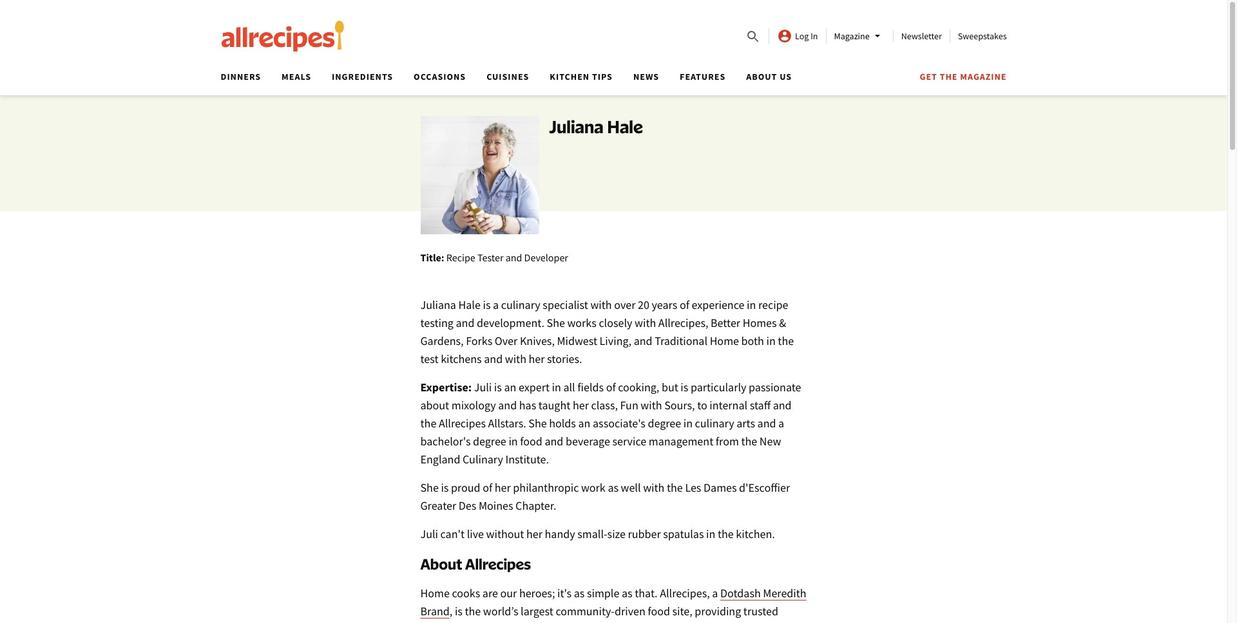 Task type: locate. For each thing, give the bounding box(es) containing it.
to left more
[[470, 623, 480, 624]]

forks
[[466, 334, 493, 349]]

juli
[[474, 380, 492, 395], [421, 527, 438, 542]]

as right it's
[[574, 587, 585, 601]]

1 vertical spatial she
[[529, 416, 547, 431]]

0 horizontal spatial juliana
[[421, 298, 456, 313]]

degree up culinary
[[473, 434, 507, 449]]

proud
[[451, 481, 481, 496]]

0 vertical spatial allrecipes
[[439, 416, 486, 431]]

0 vertical spatial food
[[520, 434, 543, 449]]

is up greater
[[441, 481, 449, 496]]

every
[[709, 623, 735, 624]]

allrecipes, up traditional at the bottom right
[[659, 316, 709, 331]]

allrecipes down mixology
[[439, 416, 486, 431]]

1 horizontal spatial of
[[606, 380, 616, 395]]

mixology
[[452, 398, 496, 413]]

news
[[634, 71, 659, 83]]

hale for juliana hale is a culinary specialist with over 20 years of experience in recipe testing and development. she works closely with allrecipes, better homes & gardens, forks over knives, midwest living, and traditional home both in the test kitchens and with her stories.
[[459, 298, 481, 313]]

2 vertical spatial a
[[712, 587, 718, 601]]

navigation
[[210, 67, 1007, 95]]

1 vertical spatial about
[[421, 556, 462, 574]]

0 horizontal spatial a
[[493, 298, 499, 313]]

food up institute.
[[520, 434, 543, 449]]

in up the 'homes'
[[747, 298, 756, 313]]

over
[[495, 334, 518, 349]]

an left expert
[[504, 380, 517, 395]]

1 vertical spatial of
[[606, 380, 616, 395]]

2 horizontal spatial of
[[680, 298, 690, 313]]

is inside ", is the world's largest community-driven food site, providing trusted resources to more than 60 million home cooks each month. every day, cook"
[[455, 605, 463, 619]]

0 vertical spatial of
[[680, 298, 690, 313]]

home
[[710, 334, 739, 349], [421, 587, 450, 601]]

her up the 'moines'
[[495, 481, 511, 496]]

size
[[608, 527, 626, 542]]

of inside juliana hale is a culinary specialist with over 20 years of experience in recipe testing and development. she works closely with allrecipes, better homes & gardens, forks over knives, midwest living, and traditional home both in the test kitchens and with her stories.
[[680, 298, 690, 313]]

1 horizontal spatial to
[[698, 398, 708, 413]]

and right 'living,' on the bottom of page
[[634, 334, 653, 349]]

juliana down kitchen tips "link"
[[550, 116, 604, 137]]

about allrecipes
[[421, 556, 531, 574]]

allrecipes, up site,
[[660, 587, 710, 601]]

1 vertical spatial degree
[[473, 434, 507, 449]]

cooks
[[452, 587, 480, 601], [615, 623, 643, 624]]

service
[[613, 434, 647, 449]]

1 horizontal spatial about
[[747, 71, 778, 83]]

homes
[[743, 316, 777, 331]]

is up mixology
[[494, 380, 502, 395]]

in
[[811, 30, 818, 42]]

sweepstakes
[[958, 30, 1007, 42]]

of up the 'moines'
[[483, 481, 493, 496]]

is inside she is proud of her philanthropic work as well with the les dames d'escoffier greater des moines chapter.
[[441, 481, 449, 496]]

0 vertical spatial hale
[[607, 116, 643, 137]]

account image
[[777, 28, 793, 44]]

kitchen.
[[736, 527, 775, 542]]

1 horizontal spatial food
[[648, 605, 670, 619]]

1 horizontal spatial juli
[[474, 380, 492, 395]]

1 vertical spatial to
[[470, 623, 480, 624]]

cooks up ,
[[452, 587, 480, 601]]

hale up forks
[[459, 298, 481, 313]]

world's
[[483, 605, 519, 619]]

million
[[548, 623, 582, 624]]

of
[[680, 298, 690, 313], [606, 380, 616, 395], [483, 481, 493, 496]]

with down over
[[505, 352, 527, 367]]

0 vertical spatial to
[[698, 398, 708, 413]]

1 vertical spatial culinary
[[695, 416, 735, 431]]

culinary
[[463, 453, 503, 467]]

with right the well
[[643, 481, 665, 496]]

with inside juli is an expert in all fields of cooking, but is particularly passionate about mixology and has taught her class, fun with sours, to internal staff and the allrecipes allstars. she holds an associate's degree in culinary arts and a bachelor's degree in food and beverage service management from the new england culinary institute.
[[641, 398, 662, 413]]

greater
[[421, 499, 457, 514]]

food up each
[[648, 605, 670, 619]]

meals
[[282, 71, 311, 83]]

she inside juliana hale is a culinary specialist with over 20 years of experience in recipe testing and development. she works closely with allrecipes, better homes & gardens, forks over knives, midwest living, and traditional home both in the test kitchens and with her stories.
[[547, 316, 565, 331]]

to inside ", is the world's largest community-driven food site, providing trusted resources to more than 60 million home cooks each month. every day, cook"
[[470, 623, 480, 624]]

her
[[529, 352, 545, 367], [573, 398, 589, 413], [495, 481, 511, 496], [527, 527, 543, 542]]

juliana hale image
[[421, 116, 539, 235]]

and
[[506, 251, 522, 264], [456, 316, 475, 331], [634, 334, 653, 349], [484, 352, 503, 367], [498, 398, 517, 413], [773, 398, 792, 413], [758, 416, 776, 431], [545, 434, 564, 449]]

she
[[547, 316, 565, 331], [529, 416, 547, 431], [421, 481, 439, 496]]

0 horizontal spatial of
[[483, 481, 493, 496]]

0 horizontal spatial about
[[421, 556, 462, 574]]

and up the allstars.
[[498, 398, 517, 413]]

cooking,
[[618, 380, 660, 395]]

0 vertical spatial home
[[710, 334, 739, 349]]

an up beverage
[[579, 416, 591, 431]]

recipe
[[759, 298, 789, 313]]

an
[[504, 380, 517, 395], [579, 416, 591, 431]]

of up class,
[[606, 380, 616, 395]]

food inside ", is the world's largest community-driven food site, providing trusted resources to more than 60 million home cooks each month. every day, cook"
[[648, 605, 670, 619]]

brand
[[421, 605, 450, 619]]

cuisines link
[[487, 71, 529, 83]]

work
[[581, 481, 606, 496]]

and down passionate
[[773, 398, 792, 413]]

about us
[[747, 71, 792, 83]]

dotdash
[[721, 587, 761, 601]]

day,
[[738, 623, 758, 624]]

0 vertical spatial degree
[[648, 416, 681, 431]]

2 horizontal spatial a
[[779, 416, 785, 431]]

juli for is
[[474, 380, 492, 395]]

0 horizontal spatial culinary
[[501, 298, 541, 313]]

1 horizontal spatial juliana
[[550, 116, 604, 137]]

, is the world's largest community-driven food site, providing trusted resources to more than 60 million home cooks each month. every day, cook
[[421, 605, 801, 624]]

her down knives,
[[529, 352, 545, 367]]

new
[[760, 434, 782, 449]]

0 vertical spatial culinary
[[501, 298, 541, 313]]

about down the "can't" at the bottom of the page
[[421, 556, 462, 574]]

hale down news link
[[607, 116, 643, 137]]

she inside juli is an expert in all fields of cooking, but is particularly passionate about mixology and has taught her class, fun with sours, to internal staff and the allrecipes allstars. she holds an associate's degree in culinary arts and a bachelor's degree in food and beverage service management from the new england culinary institute.
[[529, 416, 547, 431]]

degree
[[648, 416, 681, 431], [473, 434, 507, 449]]

than
[[510, 623, 532, 624]]

us
[[780, 71, 792, 83]]

1 horizontal spatial cooks
[[615, 623, 643, 624]]

with inside she is proud of her philanthropic work as well with the les dames d'escoffier greater des moines chapter.
[[643, 481, 665, 496]]

title:
[[421, 251, 445, 264]]

as up driven
[[622, 587, 633, 601]]

0 horizontal spatial to
[[470, 623, 480, 624]]

0 vertical spatial cooks
[[452, 587, 480, 601]]

1 vertical spatial juliana
[[421, 298, 456, 313]]

1 horizontal spatial culinary
[[695, 416, 735, 431]]

1 vertical spatial a
[[779, 416, 785, 431]]

recipe
[[447, 251, 476, 264]]

is for philanthropic
[[441, 481, 449, 496]]

0 horizontal spatial hale
[[459, 298, 481, 313]]

0 vertical spatial juliana
[[550, 116, 604, 137]]

navigation containing dinners
[[210, 67, 1007, 95]]

culinary up development.
[[501, 298, 541, 313]]

features link
[[680, 71, 726, 83]]

to
[[698, 398, 708, 413], [470, 623, 480, 624]]

it's
[[558, 587, 572, 601]]

1 horizontal spatial home
[[710, 334, 739, 349]]

1 vertical spatial an
[[579, 416, 591, 431]]

features
[[680, 71, 726, 83]]

1 vertical spatial food
[[648, 605, 670, 619]]

about for about us
[[747, 71, 778, 83]]

home up brand
[[421, 587, 450, 601]]

degree down sours,
[[648, 416, 681, 431]]

a inside juli is an expert in all fields of cooking, but is particularly passionate about mixology and has taught her class, fun with sours, to internal staff and the allrecipes allstars. she holds an associate's degree in culinary arts and a bachelor's degree in food and beverage service management from the new england culinary institute.
[[779, 416, 785, 431]]

1 horizontal spatial as
[[608, 481, 619, 496]]

development.
[[477, 316, 545, 331]]

about
[[421, 398, 449, 413]]

she down specialist
[[547, 316, 565, 331]]

0 horizontal spatial home
[[421, 587, 450, 601]]

dinners
[[221, 71, 261, 83]]

is inside juliana hale is a culinary specialist with over 20 years of experience in recipe testing and development. she works closely with allrecipes, better homes & gardens, forks over knives, midwest living, and traditional home both in the test kitchens and with her stories.
[[483, 298, 491, 313]]

she down has
[[529, 416, 547, 431]]

0 horizontal spatial juli
[[421, 527, 438, 542]]

d'escoffier
[[739, 481, 790, 496]]

is up development.
[[483, 298, 491, 313]]

1 vertical spatial hale
[[459, 298, 481, 313]]

a
[[493, 298, 499, 313], [779, 416, 785, 431], [712, 587, 718, 601]]

allrecipes up "are"
[[465, 556, 531, 574]]

the right ,
[[465, 605, 481, 619]]

in
[[747, 298, 756, 313], [767, 334, 776, 349], [552, 380, 561, 395], [684, 416, 693, 431], [509, 434, 518, 449], [707, 527, 716, 542]]

stories.
[[547, 352, 582, 367]]

a up providing
[[712, 587, 718, 601]]

0 horizontal spatial degree
[[473, 434, 507, 449]]

0 vertical spatial an
[[504, 380, 517, 395]]

juli up mixology
[[474, 380, 492, 395]]

1 vertical spatial allrecipes,
[[660, 587, 710, 601]]

home down better
[[710, 334, 739, 349]]

cooks down driven
[[615, 623, 643, 624]]

closely
[[599, 316, 633, 331]]

the left 'les'
[[667, 481, 683, 496]]

0 vertical spatial juli
[[474, 380, 492, 395]]

0 vertical spatial she
[[547, 316, 565, 331]]

1 vertical spatial cooks
[[615, 623, 643, 624]]

0 vertical spatial allrecipes,
[[659, 316, 709, 331]]

of right years
[[680, 298, 690, 313]]

fun
[[620, 398, 639, 413]]

culinary up from
[[695, 416, 735, 431]]

cuisines
[[487, 71, 529, 83]]

juli left the "can't" at the bottom of the page
[[421, 527, 438, 542]]

2 vertical spatial she
[[421, 481, 439, 496]]

0 horizontal spatial food
[[520, 434, 543, 449]]

expertise:
[[421, 380, 472, 395]]

occasions
[[414, 71, 466, 83]]

is
[[483, 298, 491, 313], [494, 380, 502, 395], [681, 380, 689, 395], [441, 481, 449, 496], [455, 605, 463, 619]]

get the magazine link
[[920, 71, 1007, 83]]

bachelor's
[[421, 434, 471, 449]]

particularly
[[691, 380, 747, 395]]

and right tester
[[506, 251, 522, 264]]

1 horizontal spatial hale
[[607, 116, 643, 137]]

with down cooking, at the bottom of the page
[[641, 398, 662, 413]]

to right sours,
[[698, 398, 708, 413]]

institute.
[[506, 453, 549, 467]]

kitchens
[[441, 352, 482, 367]]

associate's
[[593, 416, 646, 431]]

living,
[[600, 334, 632, 349]]

as left the well
[[608, 481, 619, 496]]

juliana up testing
[[421, 298, 456, 313]]

juli inside juli is an expert in all fields of cooking, but is particularly passionate about mixology and has taught her class, fun with sours, to internal staff and the allrecipes allstars. she holds an associate's degree in culinary arts and a bachelor's degree in food and beverage service management from the new england culinary institute.
[[474, 380, 492, 395]]

her inside juliana hale is a culinary specialist with over 20 years of experience in recipe testing and development. she works closely with allrecipes, better homes & gardens, forks over knives, midwest living, and traditional home both in the test kitchens and with her stories.
[[529, 352, 545, 367]]

the down arts
[[742, 434, 758, 449]]

well
[[621, 481, 641, 496]]

allstars.
[[488, 416, 526, 431]]

banner
[[0, 0, 1228, 95]]

,
[[450, 605, 453, 619]]

a up new
[[779, 416, 785, 431]]

knives,
[[520, 334, 555, 349]]

the down the &
[[778, 334, 794, 349]]

the inside juliana hale is a culinary specialist with over 20 years of experience in recipe testing and development. she works closely with allrecipes, better homes & gardens, forks over knives, midwest living, and traditional home both in the test kitchens and with her stories.
[[778, 334, 794, 349]]

about left us
[[747, 71, 778, 83]]

and up forks
[[456, 316, 475, 331]]

is right ,
[[455, 605, 463, 619]]

0 vertical spatial a
[[493, 298, 499, 313]]

les
[[685, 481, 702, 496]]

home inside juliana hale is a culinary specialist with over 20 years of experience in recipe testing and development. she works closely with allrecipes, better homes & gardens, forks over knives, midwest living, and traditional home both in the test kitchens and with her stories.
[[710, 334, 739, 349]]

ingredients link
[[332, 71, 393, 83]]

0 vertical spatial about
[[747, 71, 778, 83]]

her down fields
[[573, 398, 589, 413]]

she up greater
[[421, 481, 439, 496]]

she inside she is proud of her philanthropic work as well with the les dames d'escoffier greater des moines chapter.
[[421, 481, 439, 496]]

juliana for juliana hale
[[550, 116, 604, 137]]

a up development.
[[493, 298, 499, 313]]

is right but at the right
[[681, 380, 689, 395]]

of inside juli is an expert in all fields of cooking, but is particularly passionate about mixology and has taught her class, fun with sours, to internal staff and the allrecipes allstars. she holds an associate's degree in culinary arts and a bachelor's degree in food and beverage service management from the new england culinary institute.
[[606, 380, 616, 395]]

juliana inside juliana hale is a culinary specialist with over 20 years of experience in recipe testing and development. she works closely with allrecipes, better homes & gardens, forks over knives, midwest living, and traditional home both in the test kitchens and with her stories.
[[421, 298, 456, 313]]

2 vertical spatial of
[[483, 481, 493, 496]]

hale inside juliana hale is a culinary specialist with over 20 years of experience in recipe testing and development. she works closely with allrecipes, better homes & gardens, forks over knives, midwest living, and traditional home both in the test kitchens and with her stories.
[[459, 298, 481, 313]]

1 vertical spatial juli
[[421, 527, 438, 542]]



Task type: describe. For each thing, give the bounding box(es) containing it.
and up new
[[758, 416, 776, 431]]

works
[[568, 316, 597, 331]]

0 horizontal spatial as
[[574, 587, 585, 601]]

with up closely on the bottom of the page
[[591, 298, 612, 313]]

allrecipes inside juli is an expert in all fields of cooking, but is particularly passionate about mixology and has taught her class, fun with sours, to internal staff and the allrecipes allstars. she holds an associate's degree in culinary arts and a bachelor's degree in food and beverage service management from the new england culinary institute.
[[439, 416, 486, 431]]

management
[[649, 434, 714, 449]]

in left all
[[552, 380, 561, 395]]

small-
[[578, 527, 608, 542]]

caret_down image
[[870, 28, 885, 44]]

dotdash meredith brand link
[[421, 587, 807, 619]]

newsletter
[[902, 30, 942, 42]]

kitchen
[[550, 71, 590, 83]]

the inside she is proud of her philanthropic work as well with the les dames d'escoffier greater des moines chapter.
[[667, 481, 683, 496]]

in right the both
[[767, 334, 776, 349]]

meredith
[[763, 587, 807, 601]]

gardens,
[[421, 334, 464, 349]]

from
[[716, 434, 739, 449]]

&
[[779, 316, 787, 331]]

live
[[467, 527, 484, 542]]

her inside she is proud of her philanthropic work as well with the les dames d'escoffier greater des moines chapter.
[[495, 481, 511, 496]]

magazine
[[961, 71, 1007, 83]]

culinary inside juliana hale is a culinary specialist with over 20 years of experience in recipe testing and development. she works closely with allrecipes, better homes & gardens, forks over knives, midwest living, and traditional home both in the test kitchens and with her stories.
[[501, 298, 541, 313]]

home
[[585, 623, 613, 624]]

can't
[[441, 527, 465, 542]]

food inside juli is an expert in all fields of cooking, but is particularly passionate about mixology and has taught her class, fun with sours, to internal staff and the allrecipes allstars. she holds an associate's degree in culinary arts and a bachelor's degree in food and beverage service management from the new england culinary institute.
[[520, 434, 543, 449]]

spatulas
[[663, 527, 704, 542]]

developer
[[524, 251, 568, 264]]

banner containing log in
[[0, 0, 1228, 95]]

specialist
[[543, 298, 588, 313]]

juliana hale
[[550, 116, 643, 137]]

1 vertical spatial allrecipes
[[465, 556, 531, 574]]

is for all
[[494, 380, 502, 395]]

in up management
[[684, 416, 693, 431]]

arts
[[737, 416, 755, 431]]

title: recipe tester and developer
[[421, 251, 568, 264]]

get
[[920, 71, 938, 83]]

dotdash meredith brand
[[421, 587, 807, 619]]

magazine
[[834, 30, 870, 42]]

her left handy
[[527, 527, 543, 542]]

the down about
[[421, 416, 437, 431]]

the inside ", is the world's largest community-driven food site, providing trusted resources to more than 60 million home cooks each month. every day, cook"
[[465, 605, 481, 619]]

handy
[[545, 527, 575, 542]]

the left the kitchen.
[[718, 527, 734, 542]]

1 horizontal spatial a
[[712, 587, 718, 601]]

over
[[614, 298, 636, 313]]

as inside she is proud of her philanthropic work as well with the les dames d'escoffier greater des moines chapter.
[[608, 481, 619, 496]]

better
[[711, 316, 741, 331]]

0 horizontal spatial an
[[504, 380, 517, 395]]

test
[[421, 352, 439, 367]]

simple
[[587, 587, 620, 601]]

has
[[519, 398, 536, 413]]

tips
[[592, 71, 613, 83]]

1 horizontal spatial degree
[[648, 416, 681, 431]]

a inside juliana hale is a culinary specialist with over 20 years of experience in recipe testing and development. she works closely with allrecipes, better homes & gardens, forks over knives, midwest living, and traditional home both in the test kitchens and with her stories.
[[493, 298, 499, 313]]

heroes;
[[519, 587, 555, 601]]

des
[[459, 499, 477, 514]]

class,
[[591, 398, 618, 413]]

holds
[[549, 416, 576, 431]]

hale for juliana hale
[[607, 116, 643, 137]]

navigation inside banner
[[210, 67, 1007, 95]]

get the magazine
[[920, 71, 1007, 83]]

england
[[421, 453, 461, 467]]

dames
[[704, 481, 737, 496]]

allrecipes, inside juliana hale is a culinary specialist with over 20 years of experience in recipe testing and development. she works closely with allrecipes, better homes & gardens, forks over knives, midwest living, and traditional home both in the test kitchens and with her stories.
[[659, 316, 709, 331]]

our
[[501, 587, 517, 601]]

without
[[486, 527, 524, 542]]

passionate
[[749, 380, 802, 395]]

culinary inside juli is an expert in all fields of cooking, but is particularly passionate about mixology and has taught her class, fun with sours, to internal staff and the allrecipes allstars. she holds an associate's degree in culinary arts and a bachelor's degree in food and beverage service management from the new england culinary institute.
[[695, 416, 735, 431]]

60
[[535, 623, 546, 624]]

sweepstakes link
[[958, 30, 1007, 42]]

are
[[483, 587, 498, 601]]

home image
[[221, 21, 345, 52]]

ingredients
[[332, 71, 393, 83]]

juliana for juliana hale is a culinary specialist with over 20 years of experience in recipe testing and development. she works closely with allrecipes, better homes & gardens, forks over knives, midwest living, and traditional home both in the test kitchens and with her stories.
[[421, 298, 456, 313]]

in right spatulas
[[707, 527, 716, 542]]

log
[[796, 30, 809, 42]]

of inside she is proud of her philanthropic work as well with the les dames d'escoffier greater des moines chapter.
[[483, 481, 493, 496]]

search image
[[746, 29, 761, 44]]

juli can't live without her handy small-size rubber spatulas in the kitchen.
[[421, 527, 775, 542]]

her inside juli is an expert in all fields of cooking, but is particularly passionate about mixology and has taught her class, fun with sours, to internal staff and the allrecipes allstars. she holds an associate's degree in culinary arts and a bachelor's degree in food and beverage service management from the new england culinary institute.
[[573, 398, 589, 413]]

resources
[[421, 623, 467, 624]]

is for community-
[[455, 605, 463, 619]]

log in link
[[777, 28, 818, 44]]

home cooks are our heroes; it's as simple as that. allrecipes, a
[[421, 587, 721, 601]]

1 vertical spatial home
[[421, 587, 450, 601]]

largest
[[521, 605, 554, 619]]

in down the allstars.
[[509, 434, 518, 449]]

both
[[742, 334, 764, 349]]

kitchen tips link
[[550, 71, 613, 83]]

2 horizontal spatial as
[[622, 587, 633, 601]]

providing
[[695, 605, 741, 619]]

chapter.
[[516, 499, 557, 514]]

tester
[[478, 251, 504, 264]]

about for about allrecipes
[[421, 556, 462, 574]]

newsletter button
[[902, 30, 942, 42]]

taught
[[539, 398, 571, 413]]

traditional
[[655, 334, 708, 349]]

log in
[[796, 30, 818, 42]]

to inside juli is an expert in all fields of cooking, but is particularly passionate about mixology and has taught her class, fun with sours, to internal staff and the allrecipes allstars. she holds an associate's degree in culinary arts and a bachelor's degree in food and beverage service management from the new england culinary institute.
[[698, 398, 708, 413]]

experience
[[692, 298, 745, 313]]

driven
[[615, 605, 646, 619]]

site,
[[673, 605, 693, 619]]

philanthropic
[[513, 481, 579, 496]]

trusted
[[744, 605, 779, 619]]

fields
[[578, 380, 604, 395]]

about us link
[[747, 71, 792, 83]]

cooks inside ", is the world's largest community-driven food site, providing trusted resources to more than 60 million home cooks each month. every day, cook"
[[615, 623, 643, 624]]

0 horizontal spatial cooks
[[452, 587, 480, 601]]

juli for can't
[[421, 527, 438, 542]]

month.
[[671, 623, 706, 624]]

1 horizontal spatial an
[[579, 416, 591, 431]]

and down over
[[484, 352, 503, 367]]

meals link
[[282, 71, 311, 83]]

and down holds
[[545, 434, 564, 449]]

rubber
[[628, 527, 661, 542]]

all
[[564, 380, 575, 395]]

moines
[[479, 499, 513, 514]]

20
[[638, 298, 650, 313]]

with down the 20
[[635, 316, 656, 331]]



Task type: vqa. For each thing, say whether or not it's contained in the screenshot.
Best at the left of the page
no



